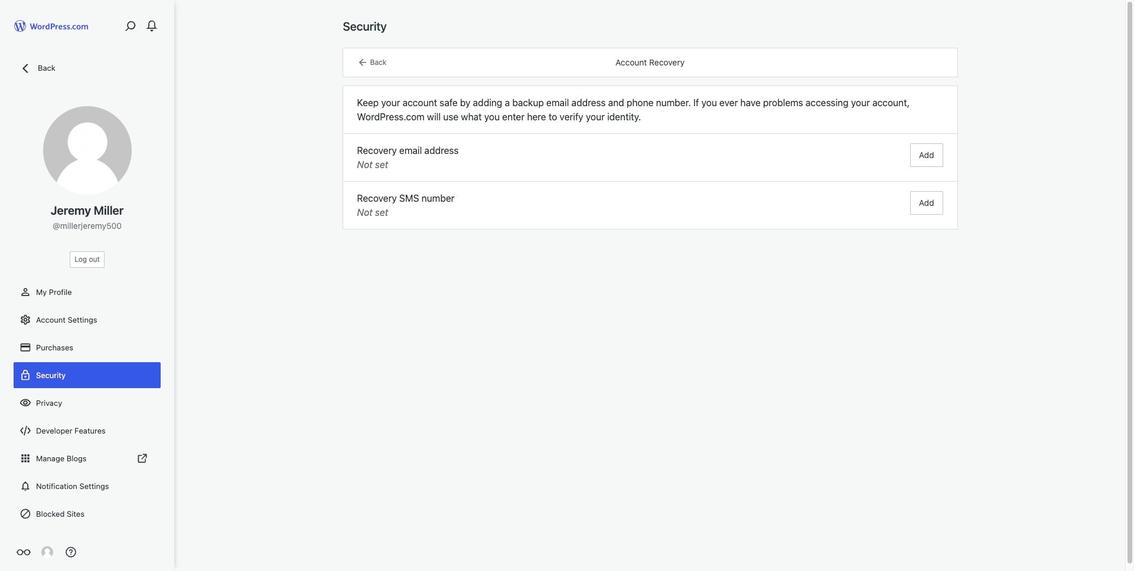 Task type: locate. For each thing, give the bounding box(es) containing it.
main content
[[343, 19, 957, 229]]

settings image
[[19, 314, 31, 326]]



Task type: vqa. For each thing, say whether or not it's contained in the screenshot.
second 'img' from the top of the page
no



Task type: describe. For each thing, give the bounding box(es) containing it.
lock image
[[19, 370, 31, 382]]

apps image
[[19, 453, 31, 465]]

credit_card image
[[19, 342, 31, 354]]

visibility image
[[19, 398, 31, 409]]

jeremy miller image
[[41, 547, 53, 559]]

reader image
[[17, 546, 31, 560]]

block image
[[19, 509, 31, 521]]

notifications image
[[19, 481, 31, 493]]

person image
[[19, 287, 31, 298]]

jeremy miller image
[[43, 106, 131, 195]]



